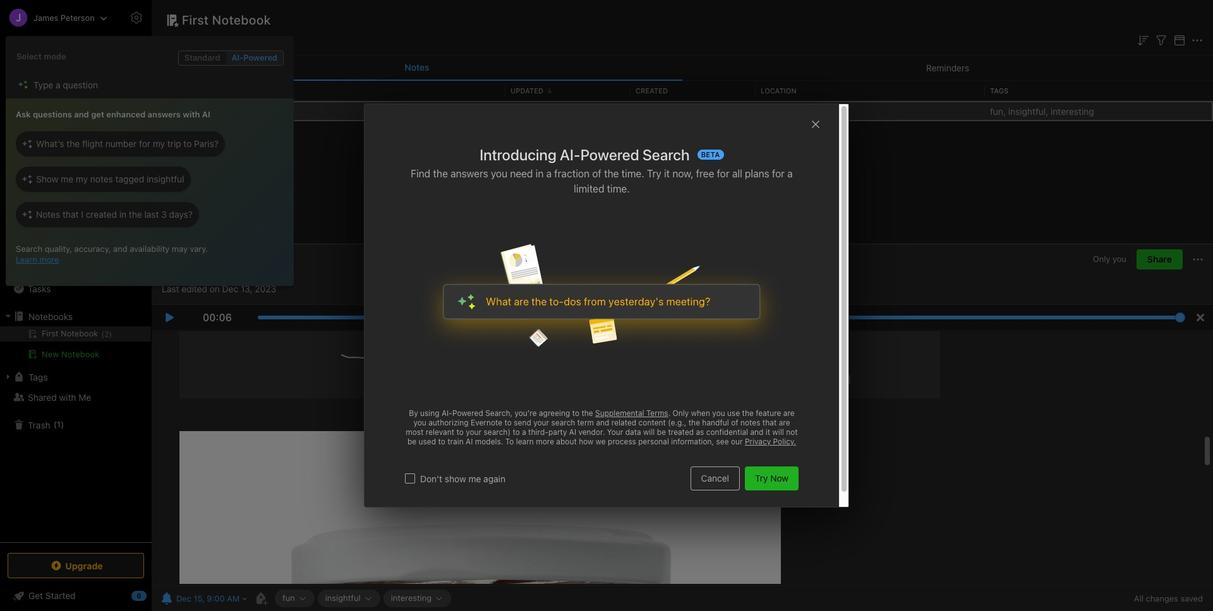 Task type: vqa. For each thing, say whether or not it's contained in the screenshot.
MODELS.
yes



Task type: describe. For each thing, give the bounding box(es) containing it.
new notebook
[[42, 349, 99, 359]]

notes inside only when you use the feature are you authorizing evernote to send your search term and related content (e.g., the handful of notes that are most relevant to your search) to a third-party ai vendor. your data will be treated as confidential and it will not be used to train ai models. to learn more about how we process personal information, see our
[[740, 418, 760, 428]]

settings image
[[129, 10, 144, 25]]

insightful inside "insightful" "button"
[[325, 593, 361, 603]]

for for free
[[717, 168, 730, 179]]

paris?
[[194, 138, 219, 149]]

show
[[445, 474, 466, 484]]

2 will from the left
[[772, 428, 784, 437]]

notebook inside button
[[61, 349, 99, 359]]

0 horizontal spatial ai-
[[232, 53, 243, 63]]

all
[[1134, 594, 1144, 604]]

Search text field
[[16, 37, 135, 59]]

0 vertical spatial notes
[[174, 34, 197, 45]]

to right agreeing
[[572, 409, 579, 418]]

upgrade button
[[8, 553, 144, 579]]

2 horizontal spatial ai-
[[560, 146, 580, 164]]

and inside search quality, accuracy, and availability may vary . learn more
[[113, 244, 127, 254]]

to
[[505, 437, 514, 447]]

1 horizontal spatial .
[[668, 409, 670, 418]]

created
[[636, 86, 668, 95]]

time. for the
[[622, 168, 644, 179]]

the left last
[[129, 209, 142, 220]]

1 vertical spatial powered
[[580, 146, 639, 164]]

add tag image
[[253, 591, 269, 607]]

first inside button
[[206, 254, 223, 265]]

notebook up close image
[[781, 106, 821, 117]]

search,
[[485, 409, 512, 418]]

you up used at the left
[[413, 418, 426, 428]]

data
[[625, 428, 641, 437]]

use
[[727, 409, 740, 418]]

accuracy,
[[74, 244, 111, 254]]

it inside icon on a note, notebook, stack or tag to add it here.
[[39, 188, 44, 198]]

by
[[409, 409, 418, 418]]

trip
[[167, 138, 181, 149]]

cell inside tree
[[0, 327, 151, 342]]

new for new
[[28, 72, 46, 83]]

reminders
[[926, 62, 969, 73]]

search inside search quality, accuracy, and availability may vary . learn more
[[16, 244, 42, 254]]

notebooks
[[28, 311, 73, 322]]

expand tags image
[[3, 372, 13, 382]]

2 vertical spatial .
[[794, 437, 796, 447]]

upgrade
[[65, 561, 103, 571]]

last edited on dec 13, 2023
[[162, 283, 276, 294]]

close image
[[808, 117, 823, 132]]

Type a question text field
[[30, 75, 258, 94]]

to inside search results field
[[183, 138, 192, 149]]

personal
[[638, 437, 669, 447]]

0 horizontal spatial my
[[76, 174, 88, 184]]

tag
[[96, 177, 109, 187]]

with inside shared with me link
[[59, 392, 76, 403]]

now
[[770, 473, 788, 484]]

select mode
[[16, 51, 66, 61]]

send
[[514, 418, 531, 428]]

notebook inside button
[[225, 254, 262, 265]]

1 horizontal spatial your
[[466, 428, 482, 437]]

tags inside button
[[28, 372, 48, 383]]

0 vertical spatial my
[[153, 138, 165, 149]]

search quality, accuracy, and availability may vary . learn more
[[16, 244, 208, 265]]

group containing add your first shortcut
[[0, 140, 151, 263]]

quality,
[[45, 244, 72, 254]]

shortcut
[[78, 151, 111, 161]]

all
[[732, 168, 742, 179]]

saved
[[1180, 594, 1203, 604]]

find the answers you need in a fraction of the time.
[[411, 168, 644, 179]]

1 will from the left
[[643, 428, 655, 437]]

row group containing editing some text
[[152, 101, 1213, 142]]

( for trash
[[54, 420, 57, 430]]

number
[[105, 138, 137, 149]]

supplemental terms link
[[595, 409, 668, 418]]

process
[[608, 437, 636, 447]]

authorizing
[[428, 418, 469, 428]]

what's
[[36, 138, 64, 149]]

notes inside group
[[44, 217, 66, 227]]

the right find
[[433, 168, 448, 179]]

icon on a note, notebook, stack or tag to add it here.
[[23, 165, 125, 198]]

ask questions and get enhanced answers with ai
[[16, 109, 210, 119]]

standard
[[184, 53, 220, 63]]

agreeing
[[539, 409, 570, 418]]

last
[[144, 209, 159, 220]]

show
[[36, 174, 58, 184]]

and left get
[[74, 109, 89, 119]]

. inside search quality, accuracy, and availability may vary . learn more
[[206, 244, 208, 254]]

select
[[16, 51, 42, 61]]

you left use
[[712, 409, 725, 418]]

relevant
[[426, 428, 454, 437]]

2 horizontal spatial for
[[772, 168, 785, 179]]

Search results field
[[6, 99, 294, 286]]

term
[[577, 418, 594, 428]]

Don't show me again checkbox
[[405, 474, 415, 484]]

more inside only when you use the feature are you authorizing evernote to send your search term and related content (e.g., the handful of notes that are most relevant to your search) to a third-party ai vendor. your data will be treated as confidential and it will not be used to train ai models. to learn more about how we process personal information, see our
[[536, 437, 554, 447]]

availability
[[130, 244, 170, 254]]

click
[[23, 165, 42, 176]]

2 horizontal spatial your
[[533, 418, 549, 428]]

trash ( 1 )
[[28, 420, 64, 431]]

cancel
[[701, 473, 729, 484]]

mode
[[44, 51, 66, 61]]

the up first
[[67, 138, 80, 149]]

the right '(e.g.,' at the right bottom
[[688, 418, 700, 428]]

created
[[86, 209, 117, 220]]

the up vendor.
[[582, 409, 593, 418]]

new for new notebook
[[42, 349, 59, 359]]

try now
[[755, 473, 788, 484]]

and right term
[[596, 418, 609, 428]]

you inside the note window element
[[1113, 254, 1126, 264]]

need
[[510, 168, 533, 179]]

add your first shortcut
[[23, 151, 111, 161]]

notes for notes ( 2
[[28, 263, 52, 274]]

notes ( 2
[[28, 263, 63, 274]]

share
[[1147, 254, 1172, 265]]

feature
[[756, 409, 781, 418]]

0 vertical spatial interesting
[[1051, 106, 1094, 117]]

learn more link
[[16, 255, 59, 265]]

some
[[197, 106, 220, 117]]

last
[[162, 283, 179, 294]]

shortcuts button
[[0, 119, 151, 140]]

that inside search results field
[[63, 209, 79, 220]]

learn
[[516, 437, 534, 447]]

find
[[411, 168, 430, 179]]

( for notes
[[55, 263, 58, 273]]

what's the flight number for my trip to paris?
[[36, 138, 219, 149]]

how
[[579, 437, 594, 447]]

home link
[[0, 99, 152, 119]]

supplemental
[[595, 409, 644, 418]]

fun, insightful, interesting
[[990, 106, 1094, 117]]

expand note image
[[160, 252, 176, 267]]

tree containing home
[[0, 99, 152, 542]]

notes for notes that i created in the last 3 days?
[[36, 209, 60, 220]]

you're
[[515, 409, 537, 418]]

to right relevant
[[456, 428, 464, 437]]

text
[[222, 106, 237, 117]]

tasks
[[28, 283, 51, 294]]

notebook down location at right top
[[781, 126, 821, 137]]

third-
[[528, 428, 548, 437]]

most
[[406, 428, 424, 437]]

models.
[[475, 437, 503, 447]]

shared with me
[[28, 392, 91, 403]]

fun button
[[275, 590, 314, 608]]

1 vertical spatial me
[[468, 474, 481, 484]]

edited
[[181, 283, 207, 294]]

get
[[91, 109, 104, 119]]

it inside try it now, free for all plans for a limited time.
[[664, 168, 670, 179]]

notes that i created in the last 3 days?
[[36, 209, 193, 220]]

to inside icon on a note, notebook, stack or tag to add it here.
[[111, 177, 119, 187]]

Note Editor text field
[[152, 331, 1213, 586]]

shared
[[28, 392, 57, 403]]

on inside icon on a note, notebook, stack or tag to add it here.
[[87, 165, 97, 176]]

only you
[[1093, 254, 1126, 264]]



Task type: locate. For each thing, give the bounding box(es) containing it.
policy
[[773, 437, 794, 447]]

new down select mode
[[28, 72, 46, 83]]

to left train
[[438, 437, 445, 447]]

1 horizontal spatial that
[[762, 418, 777, 428]]

more inside search quality, accuracy, and availability may vary . learn more
[[39, 255, 59, 265]]

insightful up 3
[[147, 174, 184, 184]]

ai- up fraction
[[560, 146, 580, 164]]

a inside icon on a note, notebook, stack or tag to add it here.
[[99, 165, 104, 176]]

only for when
[[673, 409, 689, 418]]

1 horizontal spatial powered
[[452, 409, 483, 418]]

or
[[86, 177, 94, 187]]

0 vertical spatial time.
[[622, 168, 644, 179]]

0 vertical spatial search
[[643, 146, 690, 164]]

of up our
[[731, 418, 738, 428]]

2 vertical spatial notes
[[740, 418, 760, 428]]

0 horizontal spatial that
[[63, 209, 79, 220]]

all changes saved
[[1134, 594, 1203, 604]]

1 vertical spatial 2
[[58, 263, 63, 273]]

1 horizontal spatial in
[[536, 168, 544, 179]]

try inside try it now, free for all plans for a limited time.
[[647, 168, 661, 179]]

notes right use
[[740, 418, 760, 428]]

my left the trip
[[153, 138, 165, 149]]

and right our
[[750, 428, 764, 437]]

interesting right the insightful,
[[1051, 106, 1094, 117]]

0 horizontal spatial only
[[673, 409, 689, 418]]

1 vertical spatial only
[[673, 409, 689, 418]]

ai- right using
[[442, 409, 452, 418]]

1 vertical spatial new
[[42, 349, 59, 359]]

1 vertical spatial insightful
[[325, 593, 361, 603]]

note window element
[[152, 245, 1213, 612]]

2 notes
[[167, 34, 197, 45]]

cell
[[0, 327, 151, 342]]

your inside group
[[41, 151, 58, 161]]

me up the here.
[[61, 174, 73, 184]]

2 vertical spatial powered
[[452, 409, 483, 418]]

1 horizontal spatial insightful
[[325, 593, 361, 603]]

insightful,
[[1008, 106, 1048, 117]]

to right the search)
[[513, 428, 520, 437]]

answers right find
[[451, 168, 488, 179]]

( left )
[[54, 420, 57, 430]]

in right need
[[536, 168, 544, 179]]

0 vertical spatial ai-
[[232, 53, 243, 63]]

first notebook button
[[190, 251, 267, 269]]

using
[[420, 409, 440, 418]]

2 up type a question text box
[[167, 34, 172, 45]]

first
[[182, 13, 209, 27], [761, 106, 779, 117], [761, 126, 779, 137], [206, 254, 223, 265]]

it left now,
[[664, 168, 670, 179]]

the up "limited"
[[604, 168, 619, 179]]

only left share
[[1093, 254, 1110, 264]]

1 vertical spatial tags
[[28, 372, 48, 383]]

the left ...
[[44, 165, 56, 176]]

2 horizontal spatial .
[[794, 437, 796, 447]]

note,
[[106, 165, 125, 176]]

1 horizontal spatial on
[[210, 283, 220, 294]]

notes inside search results field
[[36, 209, 60, 220]]

13,
[[241, 283, 252, 294]]

0 vertical spatial in
[[536, 168, 544, 179]]

None search field
[[30, 75, 284, 94]]

for for number
[[139, 138, 150, 149]]

first notebook
[[182, 13, 271, 27], [761, 106, 821, 117], [761, 126, 821, 137], [206, 254, 262, 265]]

add
[[23, 151, 38, 161]]

notes
[[174, 34, 197, 45], [90, 174, 113, 184], [740, 418, 760, 428]]

that left i
[[63, 209, 79, 220]]

0 horizontal spatial powered
[[243, 53, 277, 63]]

evernote
[[471, 418, 502, 428]]

0 horizontal spatial 2
[[58, 263, 63, 273]]

search up now,
[[643, 146, 690, 164]]

notes up standard
[[174, 34, 197, 45]]

tasks button
[[0, 279, 151, 299]]

to down untitled
[[183, 138, 192, 149]]

3
[[161, 209, 167, 220]]

more down the 'quality,'
[[39, 255, 59, 265]]

ai- right standard
[[232, 53, 243, 63]]

1 vertical spatial notes
[[90, 174, 113, 184]]

me right show at the left of the page
[[468, 474, 481, 484]]

on up or at top left
[[87, 165, 97, 176]]

terms
[[646, 409, 668, 418]]

( down the 'quality,'
[[55, 263, 58, 273]]

1 horizontal spatial tags
[[990, 86, 1008, 95]]

0 vertical spatial try
[[647, 168, 661, 179]]

notes for notes
[[405, 62, 429, 73]]

time. right "limited"
[[607, 183, 630, 195]]

a inside try it now, free for all plans for a limited time.
[[787, 168, 793, 179]]

first
[[60, 151, 76, 161]]

ai inside search results field
[[202, 109, 210, 119]]

(e.g.,
[[668, 418, 686, 428]]

2 vertical spatial ai-
[[442, 409, 452, 418]]

2 inside 'notes ( 2'
[[58, 263, 63, 273]]

train
[[447, 437, 464, 447]]

time. left now,
[[622, 168, 644, 179]]

answers inside search results field
[[148, 109, 181, 119]]

1 horizontal spatial ai-
[[442, 409, 452, 418]]

1 vertical spatial interesting
[[391, 593, 432, 603]]

0 horizontal spatial more
[[39, 255, 59, 265]]

will right data at right bottom
[[643, 428, 655, 437]]

1 horizontal spatial ai
[[466, 437, 473, 447]]

your right send
[[533, 418, 549, 428]]

it down notebook,
[[39, 188, 44, 198]]

handful
[[702, 418, 729, 428]]

see
[[716, 437, 729, 447]]

powered up train
[[452, 409, 483, 418]]

be left '(e.g.,' at the right bottom
[[657, 428, 666, 437]]

1 vertical spatial my
[[76, 174, 88, 184]]

not
[[786, 428, 798, 437]]

new notebook group
[[0, 327, 151, 367]]

untitled
[[167, 126, 199, 137]]

on left dec
[[210, 283, 220, 294]]

0 horizontal spatial search
[[16, 244, 42, 254]]

notebook,
[[23, 177, 61, 187]]

00:06
[[203, 312, 232, 324]]

powered
[[243, 53, 277, 63], [580, 146, 639, 164], [452, 409, 483, 418]]

free
[[696, 168, 714, 179]]

ai-
[[232, 53, 243, 63], [560, 146, 580, 164], [442, 409, 452, 418]]

recent
[[15, 217, 41, 227]]

tab list
[[152, 56, 1213, 81]]

interesting inside 'button'
[[391, 593, 432, 603]]

try inside button
[[755, 473, 768, 484]]

try for now
[[755, 473, 768, 484]]

0 vertical spatial (
[[55, 263, 58, 273]]

interesting button
[[383, 590, 451, 608]]

shared with me link
[[0, 387, 151, 408]]

tags up fun,
[[990, 86, 1008, 95]]

try for it
[[647, 168, 661, 179]]

trash
[[28, 420, 50, 431]]

days?
[[169, 209, 193, 220]]

in inside search results field
[[119, 209, 126, 220]]

vendor.
[[578, 428, 605, 437]]

1 vertical spatial .
[[668, 409, 670, 418]]

to left send
[[505, 418, 512, 428]]

don't show me again
[[420, 474, 505, 484]]

0 horizontal spatial insightful
[[147, 174, 184, 184]]

a up tag
[[99, 165, 104, 176]]

more right learn
[[536, 437, 554, 447]]

0 horizontal spatial try
[[647, 168, 661, 179]]

0 vertical spatial only
[[1093, 254, 1110, 264]]

only for you
[[1093, 254, 1110, 264]]

0 horizontal spatial tags
[[28, 372, 48, 383]]

1 horizontal spatial for
[[717, 168, 730, 179]]

you left share
[[1113, 254, 1126, 264]]

again
[[483, 474, 505, 484]]

ask
[[16, 109, 31, 119]]

with inside search results field
[[183, 109, 200, 119]]

0 horizontal spatial notes
[[90, 174, 113, 184]]

0 horizontal spatial with
[[59, 392, 76, 403]]

ai right train
[[466, 437, 473, 447]]

that up privacy policy .
[[762, 418, 777, 428]]

1 horizontal spatial with
[[183, 109, 200, 119]]

0 vertical spatial 2
[[167, 34, 172, 45]]

1 horizontal spatial search
[[643, 146, 690, 164]]

2 horizontal spatial powered
[[580, 146, 639, 164]]

notes inside 'notes ( 2'
[[28, 263, 52, 274]]

powered up "limited"
[[580, 146, 639, 164]]

ai left text
[[202, 109, 210, 119]]

( inside 'notes ( 2'
[[55, 263, 58, 273]]

1 horizontal spatial notes
[[174, 34, 197, 45]]

time. for limited
[[607, 183, 630, 195]]

search up learn
[[16, 244, 42, 254]]

notebook up 13,
[[225, 254, 262, 265]]

questions
[[33, 109, 72, 119]]

reminders button
[[682, 56, 1213, 81]]

new inside popup button
[[28, 72, 46, 83]]

are up not at the bottom right of the page
[[783, 409, 795, 418]]

0 vertical spatial new
[[28, 72, 46, 83]]

with
[[183, 109, 200, 119], [59, 392, 76, 403]]

only up treated
[[673, 409, 689, 418]]

expand notebooks image
[[3, 311, 13, 322]]

it inside only when you use the feature are you authorizing evernote to send your search term and related content (e.g., the handful of notes that are most relevant to your search) to a third-party ai vendor. your data will be treated as confidential and it will not be used to train ai models. to learn more about how we process personal information, see our
[[766, 428, 770, 437]]

)
[[61, 420, 64, 430]]

row group
[[152, 101, 1213, 142]]

a left fraction
[[546, 168, 552, 179]]

(
[[55, 263, 58, 273], [54, 420, 57, 430]]

now,
[[672, 168, 693, 179]]

0 horizontal spatial on
[[87, 165, 97, 176]]

interesting right "insightful" "button"
[[391, 593, 432, 603]]

your down what's
[[41, 151, 58, 161]]

editing
[[167, 106, 195, 117]]

only inside only when you use the feature are you authorizing evernote to send your search term and related content (e.g., the handful of notes that are most relevant to your search) to a third-party ai vendor. your data will be treated as confidential and it will not be used to train ai models. to learn more about how we process personal information, see our
[[673, 409, 689, 418]]

as
[[696, 428, 704, 437]]

1 horizontal spatial of
[[731, 418, 738, 428]]

click the ...
[[23, 165, 67, 176]]

2 horizontal spatial ai
[[569, 428, 576, 437]]

0 horizontal spatial .
[[206, 244, 208, 254]]

to down the note,
[[111, 177, 119, 187]]

0 horizontal spatial me
[[61, 174, 73, 184]]

insightful inside search results field
[[147, 174, 184, 184]]

answers
[[148, 109, 181, 119], [451, 168, 488, 179]]

1 vertical spatial on
[[210, 283, 220, 294]]

learn
[[16, 255, 37, 265]]

search
[[551, 418, 575, 428]]

flight
[[82, 138, 103, 149]]

1 horizontal spatial my
[[153, 138, 165, 149]]

a right plans
[[787, 168, 793, 179]]

0 vertical spatial insightful
[[147, 174, 184, 184]]

0 horizontal spatial in
[[119, 209, 126, 220]]

new button
[[8, 66, 144, 89]]

0 vertical spatial with
[[183, 109, 200, 119]]

for inside search results field
[[139, 138, 150, 149]]

0 horizontal spatial be
[[407, 437, 416, 447]]

of up "limited"
[[592, 168, 601, 179]]

my right ...
[[76, 174, 88, 184]]

1 vertical spatial more
[[536, 437, 554, 447]]

show me my notes tagged insightful
[[36, 174, 184, 184]]

0 vertical spatial of
[[592, 168, 601, 179]]

notes inside search results field
[[90, 174, 113, 184]]

in
[[536, 168, 544, 179], [119, 209, 126, 220]]

tags up shared
[[28, 372, 48, 383]]

with left me
[[59, 392, 76, 403]]

search
[[643, 146, 690, 164], [16, 244, 42, 254]]

ai right party
[[569, 428, 576, 437]]

introducing ai-powered search
[[480, 146, 690, 164]]

by using ai-powered search, you're agreeing to the supplemental terms .
[[409, 409, 673, 418]]

0 vertical spatial more
[[39, 255, 59, 265]]

0 horizontal spatial of
[[592, 168, 601, 179]]

of inside only when you use the feature are you authorizing evernote to send your search term and related content (e.g., the handful of notes that are most relevant to your search) to a third-party ai vendor. your data will be treated as confidential and it will not be used to train ai models. to learn more about how we process personal information, see our
[[731, 418, 738, 428]]

privacy policy .
[[745, 437, 796, 447]]

1 horizontal spatial 2
[[167, 34, 172, 45]]

you left need
[[491, 168, 507, 179]]

only inside the note window element
[[1093, 254, 1110, 264]]

my
[[153, 138, 165, 149], [76, 174, 88, 184]]

. right the content
[[668, 409, 670, 418]]

treated
[[668, 428, 694, 437]]

are up policy
[[779, 418, 790, 428]]

dec
[[222, 283, 238, 294]]

1 vertical spatial (
[[54, 420, 57, 430]]

powered right standard
[[243, 53, 277, 63]]

1 vertical spatial with
[[59, 392, 76, 403]]

1 horizontal spatial try
[[755, 473, 768, 484]]

it left policy
[[766, 428, 770, 437]]

privacy
[[745, 437, 771, 447]]

information,
[[671, 437, 714, 447]]

a left third-
[[522, 428, 526, 437]]

2
[[167, 34, 172, 45], [58, 263, 63, 273]]

try now button
[[745, 467, 799, 491]]

0 vertical spatial me
[[61, 174, 73, 184]]

notebook up tags button
[[61, 349, 99, 359]]

0 vertical spatial tags
[[990, 86, 1008, 95]]

tab list containing notes
[[152, 56, 1213, 81]]

try left now
[[755, 473, 768, 484]]

on inside the note window element
[[210, 283, 220, 294]]

. right the may
[[206, 244, 208, 254]]

0 horizontal spatial for
[[139, 138, 150, 149]]

tree
[[0, 99, 152, 542]]

notes down shortcut
[[90, 174, 113, 184]]

fun,
[[990, 106, 1006, 117]]

0 vertical spatial .
[[206, 244, 208, 254]]

try left now,
[[647, 168, 661, 179]]

for left "all" at the right top of page
[[717, 168, 730, 179]]

1 vertical spatial search
[[16, 244, 42, 254]]

0 horizontal spatial interesting
[[391, 593, 432, 603]]

notebook up ai-powered
[[212, 13, 271, 27]]

and right accuracy,
[[113, 244, 127, 254]]

for right "number"
[[139, 138, 150, 149]]

add
[[23, 188, 37, 198]]

new notebook button
[[0, 347, 151, 362]]

recent notes
[[15, 217, 66, 227]]

about
[[556, 437, 577, 447]]

in right "created"
[[119, 209, 126, 220]]

1 vertical spatial time.
[[607, 183, 630, 195]]

that inside only when you use the feature are you authorizing evernote to send your search term and related content (e.g., the handful of notes that are most relevant to your search) to a third-party ai vendor. your data will be treated as confidential and it will not be used to train ai models. to learn more about how we process personal information, see our
[[762, 418, 777, 428]]

1 horizontal spatial will
[[772, 428, 784, 437]]

. right privacy
[[794, 437, 796, 447]]

None search field
[[16, 37, 135, 59]]

2 horizontal spatial it
[[766, 428, 770, 437]]

new up tags button
[[42, 349, 59, 359]]

1 horizontal spatial be
[[657, 428, 666, 437]]

1 horizontal spatial more
[[536, 437, 554, 447]]

1 horizontal spatial interesting
[[1051, 106, 1094, 117]]

0 vertical spatial on
[[87, 165, 97, 176]]

the inside group
[[44, 165, 56, 176]]

1 vertical spatial answers
[[451, 168, 488, 179]]

0 horizontal spatial answers
[[148, 109, 181, 119]]

1 vertical spatial it
[[39, 188, 44, 198]]

plans
[[745, 168, 769, 179]]

0 horizontal spatial ai
[[202, 109, 210, 119]]

the right use
[[742, 409, 754, 418]]

0 horizontal spatial it
[[39, 188, 44, 198]]

will left not at the bottom right of the page
[[772, 428, 784, 437]]

0 vertical spatial answers
[[148, 109, 181, 119]]

your right train
[[466, 428, 482, 437]]

1 vertical spatial try
[[755, 473, 768, 484]]

2 down the 'quality,'
[[58, 263, 63, 273]]

i
[[81, 209, 83, 220]]

be left used at the left
[[407, 437, 416, 447]]

0 vertical spatial that
[[63, 209, 79, 220]]

answers up untitled
[[148, 109, 181, 119]]

with up untitled
[[183, 109, 200, 119]]

me inside search results field
[[61, 174, 73, 184]]

first notebook inside button
[[206, 254, 262, 265]]

insightful right fun button
[[325, 593, 361, 603]]

for right plans
[[772, 168, 785, 179]]

1 horizontal spatial me
[[468, 474, 481, 484]]

1 vertical spatial in
[[119, 209, 126, 220]]

group
[[0, 140, 151, 263]]

stack
[[63, 177, 84, 187]]

2023
[[255, 283, 276, 294]]

notebooks link
[[0, 306, 151, 327]]

2 vertical spatial it
[[766, 428, 770, 437]]

more
[[39, 255, 59, 265], [536, 437, 554, 447]]

a inside only when you use the feature are you authorizing evernote to send your search term and related content (e.g., the handful of notes that are most relevant to your search) to a third-party ai vendor. your data will be treated as confidential and it will not be used to train ai models. to learn more about how we process personal information, see our
[[522, 428, 526, 437]]

notes button
[[152, 56, 682, 81]]

be
[[657, 428, 666, 437], [407, 437, 416, 447]]

new inside button
[[42, 349, 59, 359]]

notes inside button
[[405, 62, 429, 73]]

0 horizontal spatial will
[[643, 428, 655, 437]]

time. inside try it now, free for all plans for a limited time.
[[607, 183, 630, 195]]

( inside trash ( 1 )
[[54, 420, 57, 430]]



